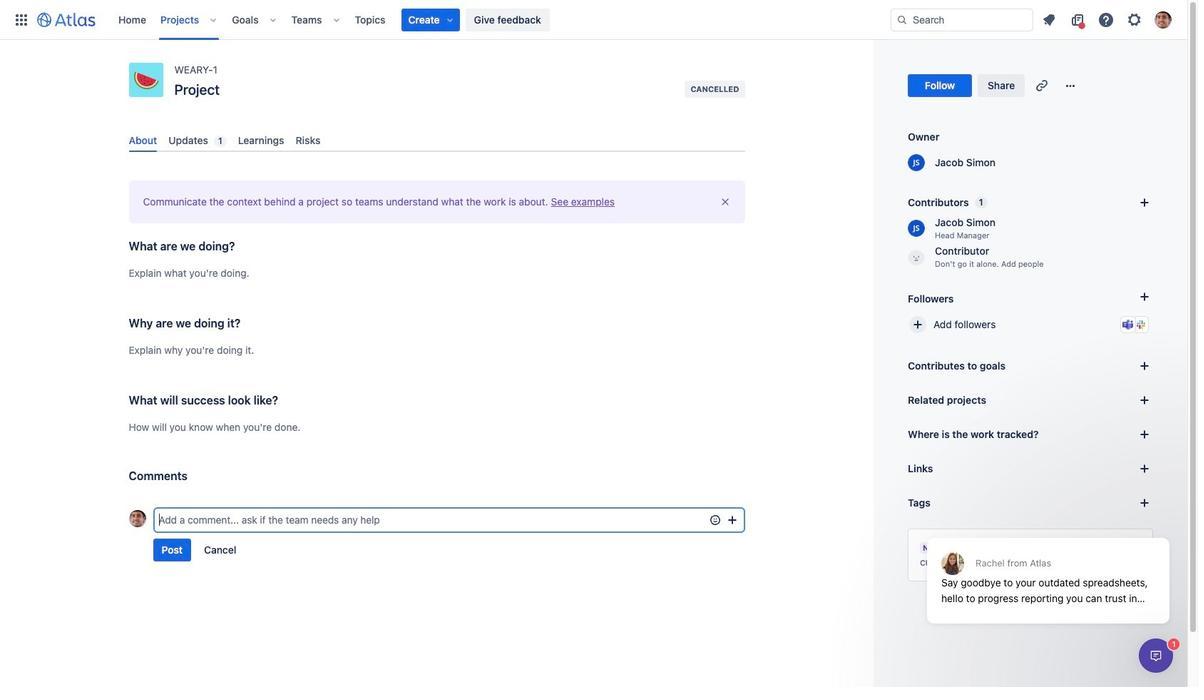 Task type: vqa. For each thing, say whether or not it's contained in the screenshot.
the top confluence image
no



Task type: describe. For each thing, give the bounding box(es) containing it.
add follower image
[[910, 316, 927, 333]]

close banner image
[[720, 196, 731, 208]]

msteams logo showing  channels are connected to this project image
[[1123, 319, 1135, 330]]

search image
[[897, 14, 908, 25]]

Main content area, start typing to enter text. text field
[[159, 512, 721, 529]]

settings image
[[1127, 11, 1144, 28]]

add tag image
[[1137, 494, 1154, 512]]

add a follower image
[[1137, 288, 1154, 305]]

add related project image
[[1137, 392, 1154, 409]]

account image
[[1155, 11, 1172, 28]]



Task type: locate. For each thing, give the bounding box(es) containing it.
tab list
[[123, 128, 751, 152]]

insert emoji image
[[707, 512, 724, 529]]

insert image
[[724, 512, 741, 529]]

add goals image
[[1137, 357, 1154, 375]]

dialog
[[920, 503, 1177, 634], [1140, 639, 1174, 673]]

top element
[[9, 0, 891, 40]]

help image
[[1098, 11, 1115, 28]]

banner
[[0, 0, 1188, 40]]

None search field
[[891, 8, 1034, 31]]

0 vertical spatial dialog
[[920, 503, 1177, 634]]

add team or contributors image
[[1137, 194, 1154, 211]]

slack logo showing nan channels are connected to this project image
[[1136, 319, 1147, 330]]

notifications image
[[1041, 11, 1058, 28]]

switch to... image
[[13, 11, 30, 28]]

Search field
[[891, 8, 1034, 31]]

add link image
[[1137, 460, 1154, 477]]

1 vertical spatial dialog
[[1140, 639, 1174, 673]]

add work tracking links image
[[1137, 426, 1154, 443]]



